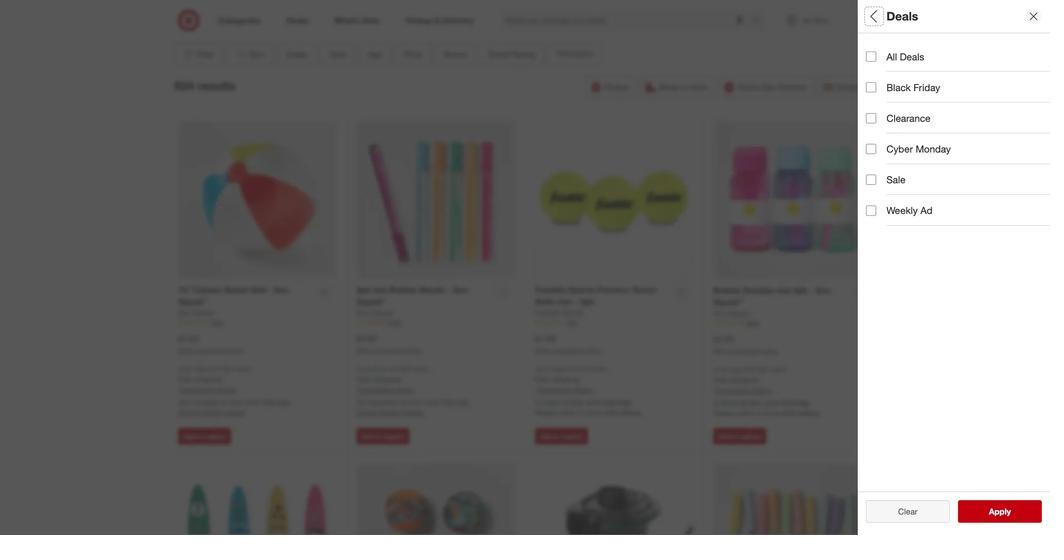 Task type: describe. For each thing, give the bounding box(es) containing it.
squad for solution
[[728, 309, 749, 318]]

search button
[[747, 9, 772, 34]]

ships for $5.00
[[371, 365, 385, 373]]

filter button
[[174, 43, 222, 66]]

sun inside 14" classic beach ball - sun squad™
[[274, 285, 289, 295]]

with for $5.00
[[387, 365, 399, 373]]

apply button
[[958, 501, 1042, 524]]

when for $1.50
[[178, 347, 194, 355]]

0 horizontal spatial deals button
[[278, 43, 316, 66]]

- for 6pk
[[810, 286, 813, 296]]

shop in store
[[659, 82, 708, 92]]

- for ball
[[268, 285, 272, 295]]

6pk 4oz bubble wands - sun squad™
[[357, 285, 468, 307]]

2 for $1.99
[[578, 408, 582, 417]]

sun squad link for 6pk 4oz bubble wands - sun squad™
[[357, 308, 392, 318]]

filters
[[884, 9, 915, 23]]

bubble solution 4oz 6pk - sun squad™ image
[[714, 121, 872, 279]]

online for $5.00
[[405, 347, 422, 355]]

practice
[[597, 285, 629, 295]]

14" classic beach ball - sun squad™ link
[[178, 285, 312, 308]]

at for $1.50
[[222, 398, 228, 407]]

to for $1.50
[[196, 433, 202, 441]]

franklin sports link
[[535, 308, 584, 318]]

pickup for $1.99
[[620, 408, 641, 417]]

14"
[[178, 285, 191, 295]]

results for 624 results
[[197, 79, 235, 93]]

shop
[[659, 82, 678, 92]]

deals dialog
[[858, 0, 1050, 536]]

franklin for franklin sports practice tennis balls can - 3pk
[[535, 285, 566, 295]]

$1.50 when purchased online
[[178, 334, 243, 355]]

at for $5.00
[[400, 398, 406, 407]]

shop in store button
[[640, 76, 714, 98]]

fpo/apo button
[[548, 43, 602, 66]]

san for $4.00
[[749, 399, 762, 408]]

all for all filters
[[866, 9, 880, 23]]

1767
[[388, 319, 402, 326]]

add for $5.00
[[361, 433, 373, 441]]

14" classic beach ball - sun squad™ image
[[178, 121, 336, 279]]

bubble inside bubble solution 4oz 6pk - sun squad™
[[714, 286, 741, 296]]

tennis
[[631, 285, 656, 295]]

classic
[[193, 285, 222, 295]]

pickup for $4.00
[[798, 409, 820, 418]]

sort
[[249, 49, 265, 59]]

0 horizontal spatial brand
[[444, 49, 466, 59]]

store
[[689, 82, 708, 92]]

within for $4.00
[[736, 409, 755, 418]]

Weekly Ad checkbox
[[866, 206, 876, 216]]

orders for $1.50
[[233, 365, 251, 373]]

delivery
[[777, 82, 807, 92]]

deals up black friday
[[900, 51, 924, 63]]

beach
[[224, 285, 249, 295]]

when for $1.99
[[535, 347, 551, 355]]

check for $1.50
[[178, 408, 199, 417]]

4oz inside bubble solution 4oz 6pk - sun squad™
[[778, 286, 791, 296]]

1434
[[210, 319, 224, 326]]

sale
[[887, 174, 906, 186]]

orders for $1.99
[[590, 365, 608, 373]]

Clearance checkbox
[[866, 113, 876, 124]]

clearance
[[887, 112, 931, 124]]

franklin sports
[[535, 308, 584, 317]]

exclusions for $5.00
[[359, 386, 393, 395]]

0 vertical spatial guest rating
[[488, 49, 536, 59]]

franklin for franklin sports
[[535, 308, 560, 317]]

can
[[557, 297, 572, 307]]

deals right the sort
[[287, 49, 307, 59]]

shipping for $1.50
[[194, 375, 222, 384]]

stock for $4.00
[[721, 399, 739, 408]]

$4.00
[[714, 334, 734, 344]]

1 horizontal spatial deals button
[[866, 33, 1050, 69]]

1434 link
[[178, 318, 336, 327]]

black friday
[[887, 82, 940, 93]]

hours for $1.99
[[584, 408, 602, 417]]

deals up all deals
[[887, 9, 918, 23]]

clear all button
[[866, 501, 950, 524]]

oakridge for $5.00
[[440, 398, 469, 407]]

same day delivery button
[[718, 76, 814, 98]]

check nearby stores button for $5.00
[[357, 408, 423, 418]]

6pk inside bubble solution 4oz 6pk - sun squad™
[[794, 286, 808, 296]]

squad™ for 6pk
[[357, 297, 386, 307]]

ready for $4.00
[[714, 409, 734, 418]]

same day delivery
[[737, 82, 807, 92]]

0 vertical spatial type
[[329, 49, 346, 59]]

Black Friday checkbox
[[866, 82, 876, 93]]

ball
[[251, 285, 266, 295]]

filter
[[196, 49, 214, 59]]

Include out of stock checkbox
[[866, 295, 876, 305]]

pickup
[[604, 82, 629, 92]]

jose for $1.50
[[244, 398, 259, 407]]

guest inside all filters dialog
[[866, 223, 893, 235]]

sun squad for 6pk 4oz bubble wands - sun squad™
[[357, 308, 392, 317]]

exclusions apply. link for $4.00
[[716, 386, 772, 395]]

only ships with $35 orders free shipping * * exclusions apply. not available at san jose oakridge check nearby stores for $5.00
[[357, 365, 469, 417]]

add to registry for $5.00
[[361, 433, 405, 441]]

pickup button
[[585, 76, 636, 98]]

at for $4.00
[[741, 399, 747, 408]]

1 vertical spatial type button
[[866, 69, 1050, 105]]

ad
[[921, 205, 933, 217]]

guest rating inside all filters dialog
[[866, 223, 926, 235]]

$1.99 when purchased online
[[535, 334, 600, 355]]

apply. for $5.00
[[395, 386, 415, 395]]

all for all deals
[[887, 51, 897, 63]]

solution
[[743, 286, 775, 296]]

6pk 4oz bubble wands - sun squad™ link
[[357, 285, 490, 308]]

0 vertical spatial age button
[[359, 43, 391, 66]]

624 results
[[174, 79, 235, 93]]

stores for $5.00
[[403, 408, 423, 417]]

registry for $1.50
[[204, 433, 226, 441]]

0 horizontal spatial age
[[368, 49, 382, 59]]

add to registry button for $5.00
[[357, 429, 409, 445]]

sort button
[[226, 43, 274, 66]]

0 vertical spatial rating
[[512, 49, 536, 59]]

3pk
[[580, 297, 594, 307]]

check for $5.00
[[357, 408, 377, 417]]

rating inside all filters dialog
[[896, 223, 926, 235]]

with for $4.00
[[744, 366, 755, 373]]

$5.00 when purchased online
[[357, 334, 422, 355]]

424
[[567, 319, 577, 326]]

see
[[978, 507, 993, 517]]

clear for clear all
[[893, 507, 913, 517]]

exclusions for $1.50
[[181, 386, 215, 395]]

search
[[747, 16, 772, 26]]

oakridge for $4.00
[[781, 399, 810, 408]]

1 vertical spatial age button
[[866, 105, 1050, 141]]

online for $1.50
[[227, 347, 243, 355]]

exclusions apply. link for $1.99
[[538, 386, 593, 395]]

to for $5.00
[[375, 433, 381, 441]]

fpo/apo
[[557, 49, 593, 59]]

0 horizontal spatial price button
[[395, 43, 431, 66]]

with for $1.99
[[566, 365, 577, 373]]

6pk inside 6pk 4oz bubble wands - sun squad™
[[357, 285, 371, 295]]

see results
[[978, 507, 1022, 517]]

424 link
[[535, 318, 693, 327]]

sun inside 6pk 4oz bubble wands - sun squad™
[[453, 285, 468, 295]]

registry for $5.00
[[382, 433, 405, 441]]

add to registry button for $1.50
[[178, 429, 231, 445]]

ready for $1.99
[[535, 408, 556, 417]]

monday
[[916, 143, 951, 155]]

available for $5.00
[[370, 398, 398, 407]]

ships for $1.99
[[549, 365, 564, 373]]

only for $5.00
[[357, 365, 369, 373]]

apply. for $4.00
[[752, 386, 772, 395]]

cyber
[[887, 143, 913, 155]]

$4.00 when purchased online
[[714, 334, 779, 356]]

apply. for $1.50
[[217, 386, 236, 395]]

sponsored
[[802, 24, 833, 32]]

apply
[[989, 507, 1011, 517]]

black
[[887, 82, 911, 93]]

to for $1.99
[[553, 433, 559, 441]]

san for $1.50
[[230, 398, 242, 407]]

0 horizontal spatial guest
[[488, 49, 510, 59]]



Task type: locate. For each thing, give the bounding box(es) containing it.
shipping for $1.99
[[551, 375, 579, 384]]

sun squad link for 14" classic beach ball - sun squad™
[[178, 308, 214, 318]]

exclusions apply. link down $5.00 when purchased online
[[359, 386, 415, 395]]

jose for $5.00
[[423, 398, 438, 407]]

1 horizontal spatial results
[[995, 507, 1022, 517]]

online inside $5.00 when purchased online
[[405, 347, 422, 355]]

same
[[737, 82, 759, 92]]

age inside all filters dialog
[[866, 116, 884, 127]]

add to registry for $4.00
[[718, 433, 762, 441]]

1 registry from the left
[[204, 433, 226, 441]]

3 add from the left
[[540, 433, 551, 441]]

online inside $1.99 when purchased online
[[584, 347, 600, 355]]

0 vertical spatial age
[[368, 49, 382, 59]]

sun squad link up 1334
[[714, 308, 749, 319]]

squad™ down 14"
[[178, 297, 208, 307]]

apply. down $1.99 when purchased online
[[574, 386, 593, 395]]

orders down $1.99 when purchased online
[[590, 365, 608, 373]]

- inside the "franklin sports practice tennis balls can - 3pk"
[[574, 297, 578, 307]]

when down "$5.00"
[[357, 347, 373, 355]]

only down "$5.00"
[[357, 365, 369, 373]]

purchased inside $4.00 when purchased online
[[731, 348, 760, 356]]

2 to from the left
[[375, 433, 381, 441]]

1 horizontal spatial guest
[[866, 223, 893, 235]]

1 vertical spatial all
[[887, 51, 897, 63]]

advertisement region
[[217, 0, 833, 24]]

2 clear from the left
[[898, 507, 918, 517]]

orders down $5.00 when purchased online
[[412, 365, 430, 373]]

1 horizontal spatial brand
[[866, 187, 894, 199]]

1 vertical spatial brand button
[[866, 177, 1050, 213]]

only
[[178, 365, 191, 373], [357, 365, 369, 373], [535, 365, 548, 373], [714, 366, 726, 373]]

bubble inside 6pk 4oz bubble wands - sun squad™
[[389, 285, 417, 295]]

registry for $4.00
[[739, 433, 762, 441]]

all inside dialog
[[866, 9, 880, 23]]

0 horizontal spatial 2
[[578, 408, 582, 417]]

exclusions down $5.00 when purchased online
[[359, 386, 393, 395]]

0 vertical spatial guest
[[488, 49, 510, 59]]

sports inside the "franklin sports practice tennis balls can - 3pk"
[[568, 285, 595, 295]]

- left 3pk
[[574, 297, 578, 307]]

exclusions apply. link for $5.00
[[359, 386, 415, 395]]

check nearby stores button for $1.50
[[178, 408, 245, 418]]

1 stores from the left
[[225, 408, 245, 417]]

free for $4.00
[[714, 376, 728, 385]]

rating down "advertisement" region
[[512, 49, 536, 59]]

ships down $4.00 when purchased online
[[728, 366, 742, 373]]

4oz inside 6pk 4oz bubble wands - sun squad™
[[373, 285, 387, 295]]

1 horizontal spatial stock
[[721, 399, 739, 408]]

0 vertical spatial brand button
[[435, 43, 475, 66]]

6pk up 1334 link
[[794, 286, 808, 296]]

1 vertical spatial rating
[[896, 223, 926, 235]]

0 horizontal spatial only ships with $35 orders free shipping * * exclusions apply. not available at san jose oakridge check nearby stores
[[178, 365, 291, 417]]

1 franklin from the top
[[535, 285, 566, 295]]

$5.00
[[357, 334, 377, 344]]

only for $1.50
[[178, 365, 191, 373]]

1 horizontal spatial 2
[[757, 409, 761, 418]]

1 horizontal spatial guest rating
[[866, 223, 926, 235]]

clear inside all filters dialog
[[893, 507, 913, 517]]

0 horizontal spatial check
[[178, 408, 199, 417]]

weekly
[[887, 205, 918, 217]]

2 only ships with $35 orders free shipping * * exclusions apply. not available at san jose oakridge check nearby stores from the left
[[357, 365, 469, 417]]

0 horizontal spatial not
[[178, 398, 190, 407]]

1 horizontal spatial type button
[[866, 69, 1050, 105]]

only down the $1.50
[[178, 365, 191, 373]]

clear for clear
[[898, 507, 918, 517]]

1334
[[745, 319, 759, 327]]

shipping for $4.00
[[730, 376, 757, 385]]

What can we help you find? suggestions appear below search field
[[499, 9, 754, 32]]

0 vertical spatial price
[[404, 49, 422, 59]]

with
[[209, 365, 220, 373], [387, 365, 399, 373], [566, 365, 577, 373], [744, 366, 755, 373], [604, 408, 618, 417], [783, 409, 796, 418]]

1 horizontal spatial sun squad link
[[357, 308, 392, 318]]

1 vertical spatial franklin
[[535, 308, 560, 317]]

free down the $1.50
[[178, 375, 192, 384]]

0 horizontal spatial ready
[[535, 408, 556, 417]]

2 not from the left
[[357, 398, 368, 407]]

3 to from the left
[[553, 433, 559, 441]]

add for $1.99
[[540, 433, 551, 441]]

purchased inside '$1.50 when purchased online'
[[196, 347, 225, 355]]

1 horizontal spatial type
[[866, 80, 888, 92]]

clear button
[[866, 501, 950, 524]]

1 horizontal spatial squad
[[371, 308, 392, 317]]

exclusions down $1.99 when purchased online
[[538, 386, 572, 395]]

orders for $4.00
[[769, 366, 787, 373]]

stock
[[543, 398, 560, 407], [721, 399, 739, 408]]

sun up 1334 link
[[816, 286, 831, 296]]

0 horizontal spatial rating
[[512, 49, 536, 59]]

exclusions for $4.00
[[716, 386, 750, 395]]

1 vertical spatial guest rating
[[866, 223, 926, 235]]

0 horizontal spatial squad
[[193, 308, 214, 317]]

ships down $5.00 when purchased online
[[371, 365, 385, 373]]

only for $4.00
[[714, 366, 726, 373]]

free for $1.99
[[535, 375, 549, 384]]

purchased down $1.99
[[553, 347, 582, 355]]

shipping down $1.99 when purchased online
[[551, 375, 579, 384]]

All Deals checkbox
[[866, 52, 876, 62]]

to for $4.00
[[732, 433, 737, 441]]

2 franklin from the top
[[535, 308, 560, 317]]

2
[[578, 408, 582, 417], [757, 409, 761, 418]]

- inside bubble solution 4oz 6pk - sun squad™
[[810, 286, 813, 296]]

guest rating
[[488, 49, 536, 59], [866, 223, 926, 235]]

- inside 6pk 4oz bubble wands - sun squad™
[[447, 285, 451, 295]]

sun right wands
[[453, 285, 468, 295]]

results for see results
[[995, 507, 1022, 517]]

stock for $1.99
[[543, 398, 560, 407]]

at for $1.99
[[562, 398, 569, 407]]

deals button right the sort
[[278, 43, 316, 66]]

jose for $4.00
[[764, 399, 779, 408]]

when inside $4.00 when purchased online
[[714, 348, 730, 356]]

sun squad for 14" classic beach ball - sun squad™
[[178, 308, 214, 317]]

cyber monday
[[887, 143, 951, 155]]

add to registry for $1.99
[[540, 433, 583, 441]]

franklin sports practice tennis balls can - 3pk link
[[535, 285, 669, 308]]

add
[[183, 433, 194, 441], [361, 433, 373, 441], [540, 433, 551, 441], [718, 433, 730, 441]]

squad™
[[178, 297, 208, 307], [357, 297, 386, 307], [714, 298, 743, 308]]

price button
[[395, 43, 431, 66], [866, 141, 1050, 177]]

when inside $1.99 when purchased online
[[535, 347, 551, 355]]

brand
[[444, 49, 466, 59], [866, 187, 894, 199]]

sun squad
[[178, 308, 214, 317], [357, 308, 392, 317], [714, 309, 749, 318]]

when for $4.00
[[714, 348, 730, 356]]

when for $5.00
[[357, 347, 373, 355]]

squad™ up "$4.00"
[[714, 298, 743, 308]]

online for $4.00
[[762, 348, 779, 356]]

1 horizontal spatial bubble
[[714, 286, 741, 296]]

ships down '$1.50 when purchased online'
[[192, 365, 207, 373]]

0 horizontal spatial 4oz
[[373, 285, 387, 295]]

1 check from the left
[[178, 408, 199, 417]]

within for $1.99
[[558, 408, 576, 417]]

when down the $1.50
[[178, 347, 194, 355]]

0 horizontal spatial all
[[866, 9, 880, 23]]

online inside $4.00 when purchased online
[[762, 348, 779, 356]]

$35 for $5.00
[[400, 365, 410, 373]]

add to registry button for $1.99
[[535, 429, 588, 445]]

free down "$5.00"
[[357, 375, 371, 384]]

exclusions down '$1.50 when purchased online'
[[181, 386, 215, 395]]

1 horizontal spatial price
[[866, 152, 890, 163]]

1 horizontal spatial only ships with $35 orders free shipping * * exclusions apply. in stock at  san jose oakridge ready within 2 hours with pickup
[[714, 366, 820, 418]]

0 horizontal spatial check nearby stores button
[[178, 408, 245, 418]]

add to registry
[[183, 433, 226, 441], [361, 433, 405, 441], [540, 433, 583, 441], [718, 433, 762, 441]]

stores
[[225, 408, 245, 417], [403, 408, 423, 417]]

0 horizontal spatial guest rating
[[488, 49, 536, 59]]

in
[[535, 398, 541, 407], [714, 399, 719, 408]]

3 registry from the left
[[561, 433, 583, 441]]

0 horizontal spatial stores
[[225, 408, 245, 417]]

stores for $1.50
[[225, 408, 245, 417]]

1 horizontal spatial check
[[357, 408, 377, 417]]

1 vertical spatial results
[[995, 507, 1022, 517]]

sun squad link up 1767 in the left bottom of the page
[[357, 308, 392, 318]]

sun right ball
[[274, 285, 289, 295]]

kids' splash bombs 4pc - sun squad™ image
[[357, 464, 515, 536], [357, 464, 515, 536]]

1 horizontal spatial 6pk
[[794, 286, 808, 296]]

0 vertical spatial brand
[[444, 49, 466, 59]]

$35 down '$1.50 when purchased online'
[[222, 365, 232, 373]]

franklin
[[535, 285, 566, 295], [535, 308, 560, 317]]

add to registry button
[[178, 429, 231, 445], [357, 429, 409, 445], [535, 429, 588, 445], [714, 429, 766, 445]]

not for $5.00
[[357, 398, 368, 407]]

only ships with $35 orders free shipping * * exclusions apply. in stock at  san jose oakridge ready within 2 hours with pickup for $4.00
[[714, 366, 820, 418]]

deals inside all filters dialog
[[866, 44, 892, 56]]

squad™ for bubble
[[714, 298, 743, 308]]

1 horizontal spatial only ships with $35 orders free shipping * * exclusions apply. not available at san jose oakridge check nearby stores
[[357, 365, 469, 417]]

guest rating button
[[479, 43, 544, 66], [866, 213, 1050, 249]]

6pk
[[357, 285, 371, 295], [794, 286, 808, 296]]

only ships with $35 orders free shipping * * exclusions apply. in stock at  san jose oakridge ready within 2 hours with pickup for $1.99
[[535, 365, 641, 417]]

available
[[192, 398, 220, 407], [370, 398, 398, 407]]

1 vertical spatial price button
[[866, 141, 1050, 177]]

balls
[[535, 297, 554, 307]]

nearby for $5.00
[[379, 408, 401, 417]]

sun squad for bubble solution 4oz 6pk - sun squad™
[[714, 309, 749, 318]]

1 horizontal spatial brand button
[[866, 177, 1050, 213]]

shipping for $5.00
[[373, 375, 400, 384]]

0 horizontal spatial sun squad
[[178, 308, 214, 317]]

1 horizontal spatial all
[[887, 51, 897, 63]]

sun squad up 1334
[[714, 309, 749, 318]]

when inside $5.00 when purchased online
[[357, 347, 373, 355]]

purchased down "$5.00"
[[374, 347, 404, 355]]

franklin sports practice tennis balls can - 3pk
[[535, 285, 656, 307]]

0 horizontal spatial pickup
[[620, 408, 641, 417]]

results right 624
[[197, 79, 235, 93]]

purchased down "$4.00"
[[731, 348, 760, 356]]

results
[[197, 79, 235, 93], [995, 507, 1022, 517]]

4 registry from the left
[[739, 433, 762, 441]]

registry for $1.99
[[561, 433, 583, 441]]

0 horizontal spatial results
[[197, 79, 235, 93]]

deals button
[[866, 33, 1050, 69], [278, 43, 316, 66]]

only ships with $35 orders free shipping * * exclusions apply. not available at san jose oakridge check nearby stores for $1.50
[[178, 365, 291, 417]]

1 horizontal spatial price button
[[866, 141, 1050, 177]]

shipping down $4.00 when purchased online
[[730, 376, 757, 385]]

1 horizontal spatial available
[[370, 398, 398, 407]]

sun
[[274, 285, 289, 295], [453, 285, 468, 295], [816, 286, 831, 296], [178, 308, 191, 317], [357, 308, 369, 317], [714, 309, 726, 318]]

all inside deals dialog
[[887, 51, 897, 63]]

sun inside bubble solution 4oz 6pk - sun squad™
[[816, 286, 831, 296]]

pickup
[[620, 408, 641, 417], [798, 409, 820, 418]]

- right wands
[[447, 285, 451, 295]]

apply. for $1.99
[[574, 386, 593, 395]]

free down $1.99
[[535, 375, 549, 384]]

all
[[915, 507, 923, 517]]

4 add to registry from the left
[[718, 433, 762, 441]]

0 horizontal spatial within
[[558, 408, 576, 417]]

0 vertical spatial guest rating button
[[479, 43, 544, 66]]

add to registry for $1.50
[[183, 433, 226, 441]]

toypedo bandits - sun squad™ image
[[178, 464, 336, 536], [178, 464, 336, 536]]

Sale checkbox
[[866, 175, 876, 185]]

age
[[368, 49, 382, 59], [866, 116, 884, 127]]

*
[[222, 375, 224, 384], [400, 375, 403, 384], [579, 375, 581, 384], [757, 376, 760, 385], [178, 386, 181, 395], [357, 386, 359, 395], [535, 386, 538, 395], [714, 386, 716, 395]]

1 to from the left
[[196, 433, 202, 441]]

squad™ inside bubble solution 4oz 6pk - sun squad™
[[714, 298, 743, 308]]

0 horizontal spatial sun squad link
[[178, 308, 214, 318]]

when down "$4.00"
[[714, 348, 730, 356]]

4 add from the left
[[718, 433, 730, 441]]

squad™ inside 14" classic beach ball - sun squad™
[[178, 297, 208, 307]]

apply. down '$1.50 when purchased online'
[[217, 386, 236, 395]]

1 vertical spatial guest rating button
[[866, 213, 1050, 249]]

1 nearby from the left
[[201, 408, 223, 417]]

see results button
[[958, 501, 1042, 524]]

only for $1.99
[[535, 365, 548, 373]]

0 vertical spatial all
[[866, 9, 880, 23]]

6pk 4oz bubble wands - sun squad™ image
[[357, 121, 515, 279], [357, 121, 515, 279]]

exclusions
[[181, 386, 215, 395], [359, 386, 393, 395], [538, 386, 572, 395], [716, 386, 750, 395]]

all filters dialog
[[858, 0, 1050, 536]]

results right see in the right of the page
[[995, 507, 1022, 517]]

franklin inside the "franklin sports practice tennis balls can - 3pk"
[[535, 285, 566, 295]]

0 horizontal spatial bubble
[[389, 285, 417, 295]]

2 add from the left
[[361, 433, 373, 441]]

4 add to registry button from the left
[[714, 429, 766, 445]]

0 horizontal spatial stock
[[543, 398, 560, 407]]

all right all deals option
[[887, 51, 897, 63]]

2 available from the left
[[370, 398, 398, 407]]

3 add to registry button from the left
[[535, 429, 588, 445]]

0 horizontal spatial type
[[329, 49, 346, 59]]

3 add to registry from the left
[[540, 433, 583, 441]]

nearby for $1.50
[[201, 408, 223, 417]]

check
[[178, 408, 199, 417], [357, 408, 377, 417]]

deals down all filters
[[866, 44, 892, 56]]

add to registry button for $4.00
[[714, 429, 766, 445]]

clear inside deals dialog
[[898, 507, 918, 517]]

when down $1.99
[[535, 347, 551, 355]]

1 horizontal spatial 4oz
[[778, 286, 791, 296]]

registry
[[204, 433, 226, 441], [382, 433, 405, 441], [561, 433, 583, 441], [739, 433, 762, 441]]

1 horizontal spatial hours
[[763, 409, 781, 418]]

online inside '$1.50 when purchased online'
[[227, 347, 243, 355]]

bubble solution 4oz 6pk - sun squad™
[[714, 286, 831, 308]]

0 vertical spatial results
[[197, 79, 235, 93]]

available for $1.50
[[192, 398, 220, 407]]

6pk up "$5.00"
[[357, 285, 371, 295]]

ships for $4.00
[[728, 366, 742, 373]]

free for $5.00
[[357, 375, 371, 384]]

1 horizontal spatial in
[[714, 399, 719, 408]]

wands
[[419, 285, 445, 295]]

online down 1434 'link' on the bottom left of the page
[[227, 347, 243, 355]]

1 vertical spatial price
[[866, 152, 890, 163]]

purchased inside $5.00 when purchased online
[[374, 347, 404, 355]]

0 vertical spatial sports
[[568, 285, 595, 295]]

squad up 1334
[[728, 309, 749, 318]]

4oz right solution
[[778, 286, 791, 296]]

squad up 1434
[[193, 308, 214, 317]]

Cyber Monday checkbox
[[866, 144, 876, 154]]

$35 down $4.00 when purchased online
[[757, 366, 767, 373]]

squad™ for 14"
[[178, 297, 208, 307]]

sun squad link up 1434
[[178, 308, 214, 318]]

guest rating down weekly
[[866, 223, 926, 235]]

results inside see results button
[[995, 507, 1022, 517]]

2 horizontal spatial squad™
[[714, 298, 743, 308]]

free down "$4.00"
[[714, 376, 728, 385]]

1 vertical spatial age
[[866, 116, 884, 127]]

- right ball
[[268, 285, 272, 295]]

all left filters
[[866, 9, 880, 23]]

hours
[[584, 408, 602, 417], [763, 409, 781, 418]]

1 horizontal spatial within
[[736, 409, 755, 418]]

2 horizontal spatial sun squad link
[[714, 308, 749, 319]]

1 vertical spatial guest
[[866, 223, 893, 235]]

purchased down the $1.50
[[196, 347, 225, 355]]

0 vertical spatial type button
[[320, 43, 355, 66]]

ships for $1.50
[[192, 365, 207, 373]]

online down 424 'link'
[[584, 347, 600, 355]]

purchased for $4.00
[[731, 348, 760, 356]]

shipping down '$1.50 when purchased online'
[[194, 375, 222, 384]]

sports inside franklin sports link
[[562, 308, 584, 317]]

shipping button
[[818, 76, 876, 98]]

when inside '$1.50 when purchased online'
[[178, 347, 194, 355]]

brand button inside all filters dialog
[[866, 177, 1050, 213]]

sun squad up 1434
[[178, 308, 214, 317]]

exclusions apply. link for $1.50
[[181, 386, 236, 395]]

purchased for $5.00
[[374, 347, 404, 355]]

0 horizontal spatial type button
[[320, 43, 355, 66]]

washable sidewalk chalk 20pc - sun squad™ image
[[714, 464, 872, 536], [714, 464, 872, 536]]

sun squad link for bubble solution 4oz 6pk - sun squad™
[[714, 308, 749, 319]]

day
[[761, 82, 775, 92]]

2 for $4.00
[[757, 409, 761, 418]]

not for $1.50
[[178, 398, 190, 407]]

type inside all filters dialog
[[866, 80, 888, 92]]

all
[[866, 9, 880, 23], [887, 51, 897, 63]]

0 horizontal spatial age button
[[359, 43, 391, 66]]

sun down 14"
[[178, 308, 191, 317]]

friday
[[914, 82, 940, 93]]

14" classic beach ball - sun squad™
[[178, 285, 289, 307]]

sports up 424
[[562, 308, 584, 317]]

franklin down balls
[[535, 308, 560, 317]]

2 add to registry from the left
[[361, 433, 405, 441]]

apply. down $5.00 when purchased online
[[395, 386, 415, 395]]

exclusions down $4.00 when purchased online
[[716, 386, 750, 395]]

1 vertical spatial sports
[[562, 308, 584, 317]]

orders for $5.00
[[412, 365, 430, 373]]

1 check nearby stores button from the left
[[178, 408, 245, 418]]

rating down weekly ad
[[896, 223, 926, 235]]

squad for 4oz
[[371, 308, 392, 317]]

sun up "$5.00"
[[357, 308, 369, 317]]

1 horizontal spatial rating
[[896, 223, 926, 235]]

1 vertical spatial brand
[[866, 187, 894, 199]]

guest
[[488, 49, 510, 59], [866, 223, 893, 235]]

2 check nearby stores button from the left
[[357, 408, 423, 418]]

sun up "$4.00"
[[714, 309, 726, 318]]

1334 link
[[714, 319, 872, 328]]

all filters
[[866, 9, 915, 23]]

oakridge
[[261, 398, 291, 407], [440, 398, 469, 407], [602, 398, 632, 407], [781, 399, 810, 408]]

add for $4.00
[[718, 433, 730, 441]]

only down "$4.00"
[[714, 366, 726, 373]]

0 horizontal spatial in
[[535, 398, 541, 407]]

add for $1.50
[[183, 433, 194, 441]]

guest down "advertisement" region
[[488, 49, 510, 59]]

orders
[[233, 365, 251, 373], [412, 365, 430, 373], [590, 365, 608, 373], [769, 366, 787, 373]]

1 add to registry from the left
[[183, 433, 226, 441]]

online down 1334 link
[[762, 348, 779, 356]]

intex 120v ac electric pump image
[[535, 464, 693, 536], [535, 464, 693, 536]]

1 horizontal spatial age
[[866, 116, 884, 127]]

624
[[174, 79, 194, 93]]

1 vertical spatial type
[[866, 80, 888, 92]]

4 to from the left
[[732, 433, 737, 441]]

within
[[558, 408, 576, 417], [736, 409, 755, 418]]

only ships with $35 orders free shipping * * exclusions apply. in stock at  san jose oakridge ready within 2 hours with pickup down $4.00 when purchased online
[[714, 366, 820, 418]]

oakridge for $1.50
[[261, 398, 291, 407]]

bubble left wands
[[389, 285, 417, 295]]

brand inside all filters dialog
[[866, 187, 894, 199]]

$35 down $5.00 when purchased online
[[400, 365, 410, 373]]

ready
[[535, 408, 556, 417], [714, 409, 734, 418]]

online for $1.99
[[584, 347, 600, 355]]

franklin sports practice tennis balls can - 3pk image
[[535, 121, 693, 279], [535, 121, 693, 279]]

squad™ up "$5.00"
[[357, 297, 386, 307]]

1 clear from the left
[[893, 507, 913, 517]]

price inside all filters dialog
[[866, 152, 890, 163]]

jose
[[244, 398, 259, 407], [423, 398, 438, 407], [585, 398, 600, 407], [764, 399, 779, 408]]

1 only ships with $35 orders free shipping * * exclusions apply. not available at san jose oakridge check nearby stores from the left
[[178, 365, 291, 417]]

guest rating down "advertisement" region
[[488, 49, 536, 59]]

-
[[268, 285, 272, 295], [447, 285, 451, 295], [810, 286, 813, 296], [574, 297, 578, 307]]

1 add to registry button from the left
[[178, 429, 231, 445]]

$35 for $1.50
[[222, 365, 232, 373]]

2 horizontal spatial sun squad
[[714, 309, 749, 318]]

$1.50
[[178, 334, 198, 344]]

clear all
[[893, 507, 923, 517]]

orders down $4.00 when purchased online
[[769, 366, 787, 373]]

1 horizontal spatial age button
[[866, 105, 1050, 141]]

guest down weekly ad checkbox
[[866, 223, 893, 235]]

0 horizontal spatial guest rating button
[[479, 43, 544, 66]]

shipping down $5.00 when purchased online
[[373, 375, 400, 384]]

1 horizontal spatial guest rating button
[[866, 213, 1050, 249]]

- up 1334 link
[[810, 286, 813, 296]]

deals button up friday in the top of the page
[[866, 33, 1050, 69]]

purchased inside $1.99 when purchased online
[[553, 347, 582, 355]]

4oz up "$5.00"
[[373, 285, 387, 295]]

- for wands
[[447, 285, 451, 295]]

exclusions apply. link down $1.99 when purchased online
[[538, 386, 593, 395]]

squad up 1767 in the left bottom of the page
[[371, 308, 392, 317]]

apply. down $4.00 when purchased online
[[752, 386, 772, 395]]

san for $1.99
[[571, 398, 583, 407]]

1 add from the left
[[183, 433, 194, 441]]

2 check from the left
[[357, 408, 377, 417]]

san
[[230, 398, 242, 407], [408, 398, 421, 407], [571, 398, 583, 407], [749, 399, 762, 408]]

in for $4.00
[[714, 399, 719, 408]]

2 stores from the left
[[403, 408, 423, 417]]

- inside 14" classic beach ball - sun squad™
[[268, 285, 272, 295]]

1 horizontal spatial stores
[[403, 408, 423, 417]]

sun squad up 1767 in the left bottom of the page
[[357, 308, 392, 317]]

1 not from the left
[[178, 398, 190, 407]]

1 available from the left
[[192, 398, 220, 407]]

sports up 3pk
[[568, 285, 595, 295]]

0 horizontal spatial available
[[192, 398, 220, 407]]

0 horizontal spatial price
[[404, 49, 422, 59]]

0 horizontal spatial 6pk
[[357, 285, 371, 295]]

in
[[681, 82, 687, 92]]

online down 1767 link
[[405, 347, 422, 355]]

exclusions apply. link down $4.00 when purchased online
[[716, 386, 772, 395]]

$35 down $1.99 when purchased online
[[579, 365, 589, 373]]

exclusions apply. link down '$1.50 when purchased online'
[[181, 386, 236, 395]]

ships
[[192, 365, 207, 373], [371, 365, 385, 373], [549, 365, 564, 373], [728, 366, 742, 373]]

1 horizontal spatial pickup
[[798, 409, 820, 418]]

squad for classic
[[193, 308, 214, 317]]

squad™ inside 6pk 4oz bubble wands - sun squad™
[[357, 297, 386, 307]]

shipping
[[837, 82, 869, 92]]

$35 for $1.99
[[579, 365, 589, 373]]

ships down $1.99 when purchased online
[[549, 365, 564, 373]]

orders down '$1.50 when purchased online'
[[233, 365, 251, 373]]

2 add to registry button from the left
[[357, 429, 409, 445]]

0 horizontal spatial squad™
[[178, 297, 208, 307]]

bubble left solution
[[714, 286, 741, 296]]

1767 link
[[357, 318, 515, 327]]

in for $1.99
[[535, 398, 541, 407]]

franklin up balls
[[535, 285, 566, 295]]

type button
[[320, 43, 355, 66], [866, 69, 1050, 105]]

weekly ad
[[887, 205, 933, 217]]

2 nearby from the left
[[379, 408, 401, 417]]

0 horizontal spatial only ships with $35 orders free shipping * * exclusions apply. in stock at  san jose oakridge ready within 2 hours with pickup
[[535, 365, 641, 417]]

0 horizontal spatial hours
[[584, 408, 602, 417]]

nearby
[[201, 408, 223, 417], [379, 408, 401, 417]]

all deals
[[887, 51, 924, 63]]

only ships with $35 orders free shipping * * exclusions apply. in stock at  san jose oakridge ready within 2 hours with pickup down $1.99 when purchased online
[[535, 365, 641, 417]]

only down $1.99
[[535, 365, 548, 373]]

4oz
[[373, 285, 387, 295], [778, 286, 791, 296]]

2 registry from the left
[[382, 433, 405, 441]]

bubble solution 4oz 6pk - sun squad™ link
[[714, 285, 848, 308]]

$1.99
[[535, 334, 555, 344]]

1 horizontal spatial squad™
[[357, 297, 386, 307]]



Task type: vqa. For each thing, say whether or not it's contained in the screenshot.
Sun within 14" Classic Beach Ball - Sun Squad™
yes



